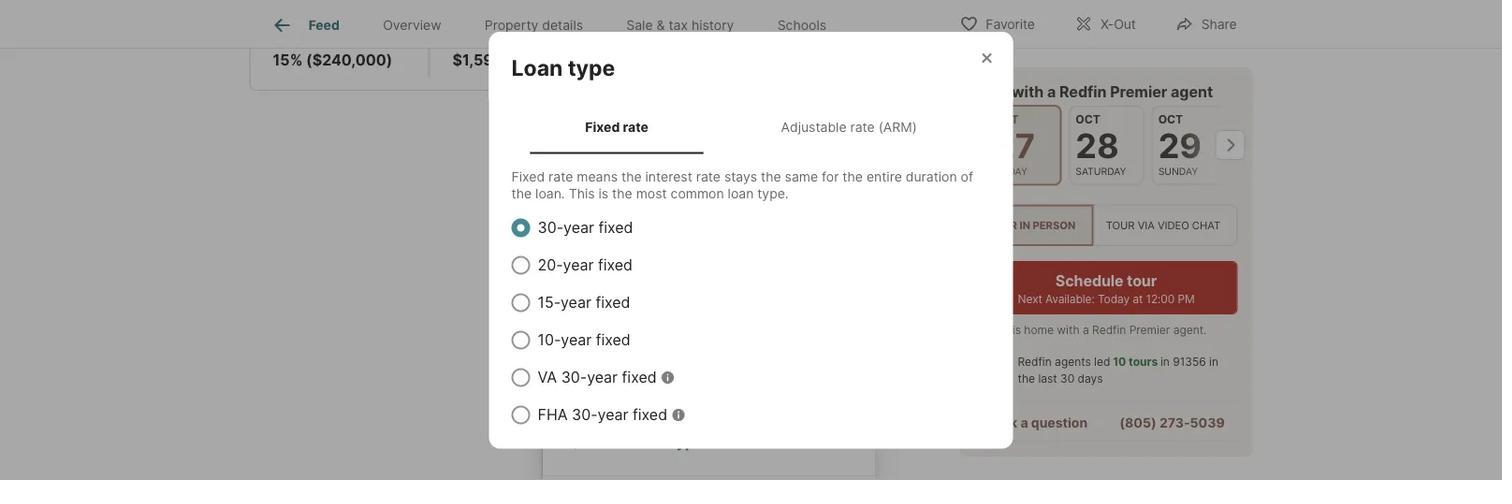 Task type: vqa. For each thing, say whether or not it's contained in the screenshot.
bottommost the Th
no



Task type: describe. For each thing, give the bounding box(es) containing it.
the inside in the last 30 days
[[1018, 372, 1035, 386]]

sunday
[[1158, 165, 1198, 177]]

yr
[[643, 53, 658, 71]]

20- for 20-year fixed jumbo
[[591, 358, 616, 376]]

loan type element
[[512, 32, 638, 81]]

share button
[[1160, 4, 1253, 43]]

rate for interest rate
[[625, 132, 655, 151]]

10-year fixed
[[538, 331, 631, 349]]

loan inside tooltip
[[565, 285, 601, 303]]

(805) 273-5039
[[1120, 415, 1225, 431]]

FHA 30-year fixed radio
[[512, 406, 530, 424]]

the up type.
[[761, 169, 781, 185]]

fha
[[538, 406, 568, 424]]

fixed for fixed rate means the interest rate stays the same for the entire duration of the loan. this is the most common loan type.
[[512, 169, 545, 185]]

property details
[[485, 17, 583, 33]]

next
[[1018, 292, 1043, 306]]

oct for 27
[[994, 113, 1018, 126]]

via
[[1138, 219, 1155, 232]]

15-year fixed radio
[[512, 293, 530, 312]]

loan type dialog
[[489, 32, 1013, 449]]

this
[[569, 185, 595, 201]]

1 vertical spatial premier
[[1129, 324, 1170, 337]]

30- right the 30-year fixed option
[[538, 218, 564, 237]]

type inside tooltip
[[604, 285, 637, 303]]

jumbo,
[[701, 53, 751, 71]]

loan details 30-yr fixed jumbo, 7.98%
[[615, 33, 798, 71]]

schedule
[[1056, 272, 1124, 290]]

tour
[[1127, 272, 1157, 290]]

30-year fixed
[[538, 218, 633, 237]]

rate inside according to icanbuy, the average interest rate for a 30-year fixed jumbo
[[793, 213, 814, 227]]

type.
[[758, 185, 789, 201]]

jumbo for 15-year fixed jumbo
[[688, 396, 732, 414]]

30
[[1061, 372, 1075, 386]]

loan inside fixed rate means the interest rate stays the same for the entire duration of the loan. this is the most common loan type.
[[728, 185, 754, 201]]

x-
[[1101, 16, 1114, 32]]

$1,599,999
[[453, 51, 537, 69]]

15-year fixed jumbo
[[591, 396, 732, 414]]

adjustable rate (arm)
[[781, 119, 917, 135]]

the inside according to icanbuy, the average interest rate for a 30-year fixed jumbo
[[683, 213, 701, 227]]

overview tab
[[361, 3, 463, 48]]

next image
[[1215, 130, 1245, 160]]

loan inside loan details 30-yr fixed jumbo, 7.98%
[[615, 33, 646, 49]]

interest
[[565, 132, 622, 151]]

oct 27 friday
[[994, 113, 1035, 177]]

fixed rate
[[585, 119, 649, 135]]

(805) 273-5039 link
[[1120, 415, 1225, 431]]

x-out button
[[1059, 4, 1152, 43]]

entire
[[867, 169, 902, 185]]

interest inside fixed rate means the interest rate stays the same for the entire duration of the loan. this is the most common loan type.
[[645, 169, 692, 185]]

schedule tour next available: today at 12:00 pm
[[1018, 272, 1195, 306]]

12:00
[[1146, 292, 1175, 306]]

means
[[577, 169, 618, 185]]

x-out
[[1101, 16, 1136, 32]]

saturday
[[1075, 165, 1126, 177]]

27
[[994, 125, 1035, 166]]

icanbuy,
[[636, 213, 680, 227]]

30-year fixed jumbo
[[591, 321, 734, 339]]

(arm)
[[879, 119, 917, 135]]

chat
[[1192, 219, 1221, 232]]

30-year fixed jumbo radio
[[565, 321, 584, 339]]

friday
[[994, 165, 1027, 177]]

fixed for fixed rate
[[585, 119, 620, 135]]

va
[[538, 368, 557, 386]]

common
[[671, 185, 724, 201]]

to
[[622, 213, 633, 227]]

payment
[[312, 31, 366, 47]]

agent.
[[1173, 324, 1207, 337]]

price
[[493, 31, 524, 47]]

oct for 29
[[1158, 113, 1183, 126]]

video
[[1158, 219, 1189, 232]]

available:
[[1046, 292, 1095, 306]]

fha 30-year fixed
[[538, 406, 667, 424]]

down payment 15% ($240,000)
[[273, 31, 392, 69]]

10-
[[538, 331, 561, 349]]

type inside dialog
[[568, 54, 615, 80]]

according to icanbuy, the average interest rate for a 30-year fixed jumbo
[[565, 213, 841, 241]]

fixed inside loan details 30-yr fixed jumbo, 7.98%
[[661, 53, 698, 71]]

is
[[599, 185, 609, 201]]

none text field inside tooltip
[[581, 177, 837, 200]]

year for 15-year fixed jumbo
[[614, 396, 645, 414]]

0 vertical spatial redfin
[[1060, 82, 1107, 101]]

share
[[1202, 16, 1237, 32]]

($240,000)
[[306, 51, 392, 69]]

30- right 30-year fixed jumbo option
[[591, 321, 617, 339]]

most
[[636, 185, 667, 201]]

VA 30-year fixed radio
[[512, 368, 530, 387]]

rate for adjustable rate (arm)
[[850, 119, 875, 135]]

more loan types
[[595, 433, 712, 451]]

out
[[1114, 16, 1136, 32]]

sale & tax history tab
[[605, 3, 756, 48]]

15-year fixed jumbo radio
[[565, 396, 584, 414]]

year inside according to icanbuy, the average interest rate for a 30-year fixed jumbo
[[584, 227, 607, 241]]

year for 30-year fixed jumbo
[[617, 321, 648, 339]]

person
[[1033, 219, 1076, 232]]

sale & tax history
[[626, 17, 734, 33]]

0 horizontal spatial in
[[1020, 219, 1030, 232]]

20-year fixed jumbo
[[591, 358, 734, 376]]



Task type: locate. For each thing, give the bounding box(es) containing it.
the left last
[[1018, 372, 1035, 386]]

for down same at the top
[[817, 213, 832, 227]]

tour left person
[[988, 219, 1017, 232]]

30-year fixed radio
[[512, 218, 530, 237]]

premier up tours
[[1129, 324, 1170, 337]]

details for property details
[[542, 17, 583, 33]]

redfin up 28
[[1060, 82, 1107, 101]]

oct down agent
[[1158, 113, 1183, 126]]

tooltip containing interest rate
[[542, 91, 1224, 480]]

2 vertical spatial loan
[[565, 285, 601, 303]]

in inside in the last 30 days
[[1209, 355, 1219, 369]]

the
[[621, 169, 642, 185], [761, 169, 781, 185], [843, 169, 863, 185], [512, 185, 532, 201], [612, 185, 633, 201], [683, 213, 701, 227], [1018, 372, 1035, 386]]

redfin
[[1060, 82, 1107, 101], [1092, 324, 1126, 337], [1018, 355, 1052, 369]]

interest rate
[[565, 132, 655, 151]]

oct inside oct 27 friday
[[994, 113, 1018, 126]]

0 horizontal spatial details
[[542, 17, 583, 33]]

10-year fixed radio
[[512, 331, 530, 349]]

0 horizontal spatial oct
[[994, 113, 1018, 126]]

1 vertical spatial fixed
[[512, 169, 545, 185]]

for inside fixed rate means the interest rate stays the same for the entire duration of the loan. this is the most common loan type.
[[822, 169, 839, 185]]

15- inside loan type dialog
[[538, 293, 561, 311]]

29
[[1158, 125, 1202, 166]]

1 horizontal spatial oct
[[1075, 113, 1100, 126]]

0 horizontal spatial loan
[[512, 54, 563, 80]]

interest down type.
[[750, 213, 790, 227]]

type left yr
[[568, 54, 615, 80]]

loan right more
[[636, 433, 667, 451]]

fixed up 'loan.'
[[512, 169, 545, 185]]

loan
[[615, 33, 646, 49], [512, 54, 563, 80], [565, 285, 601, 303]]

0 horizontal spatial loan
[[636, 433, 667, 451]]

0 vertical spatial type
[[568, 54, 615, 80]]

tour left this
[[975, 324, 999, 337]]

redfin agents led 10 tours in 91356
[[1018, 355, 1206, 369]]

interest inside according to icanbuy, the average interest rate for a 30-year fixed jumbo
[[750, 213, 790, 227]]

oct up friday
[[994, 113, 1018, 126]]

question
[[1031, 415, 1088, 431]]

schools tab
[[756, 3, 848, 48]]

15- inside tooltip
[[591, 396, 614, 414]]

0 horizontal spatial 15-
[[538, 293, 561, 311]]

tours
[[1129, 355, 1158, 369]]

1 vertical spatial for
[[817, 213, 832, 227]]

loan inside dialog
[[512, 54, 563, 80]]

20- right 20-year fixed option
[[538, 256, 563, 274]]

tab list containing feed
[[249, 0, 863, 48]]

pm
[[1178, 292, 1195, 306]]

7.98%
[[754, 53, 798, 71]]

15-year fixed
[[538, 293, 630, 311]]

agent
[[1171, 82, 1213, 101]]

1 horizontal spatial with
[[1057, 324, 1080, 337]]

for
[[822, 169, 839, 185], [817, 213, 832, 227]]

loan down stays
[[728, 185, 754, 201]]

ask a question
[[993, 415, 1088, 431]]

rate for fixed rate means the interest rate stays the same for the entire duration of the loan. this is the most common loan type.
[[549, 169, 573, 185]]

tooltip
[[542, 91, 1224, 480]]

0 horizontal spatial interest
[[645, 169, 692, 185]]

oct 28 saturday
[[1075, 113, 1126, 177]]

for right same at the top
[[822, 169, 839, 185]]

year for 20-year fixed jumbo
[[616, 358, 647, 376]]

details inside loan details 30-yr fixed jumbo, 7.98%
[[649, 33, 690, 49]]

premier left agent
[[1110, 82, 1168, 101]]

loan type down 20-year fixed
[[565, 285, 637, 303]]

rate
[[623, 119, 649, 135], [850, 119, 875, 135], [625, 132, 655, 151], [549, 169, 573, 185], [696, 169, 721, 185], [793, 213, 814, 227]]

0 vertical spatial tab list
[[249, 0, 863, 48]]

tab list containing fixed rate
[[512, 100, 991, 154]]

of
[[961, 169, 973, 185]]

according
[[565, 213, 619, 227]]

tour for tour in person
[[988, 219, 1017, 232]]

2 oct from the left
[[1075, 113, 1100, 126]]

types
[[671, 433, 712, 451]]

jumbo for 20-year fixed jumbo
[[690, 358, 734, 376]]

None text field
[[581, 177, 837, 200]]

same
[[785, 169, 818, 185]]

schools
[[778, 17, 827, 33]]

20- for 20-year fixed
[[538, 256, 563, 274]]

loan type down the property details tab
[[512, 54, 615, 80]]

year
[[564, 218, 594, 237], [584, 227, 607, 241], [563, 256, 594, 274], [561, 293, 592, 311], [617, 321, 648, 339], [561, 331, 592, 349], [616, 358, 647, 376], [587, 368, 618, 386], [614, 396, 645, 414], [598, 406, 629, 424]]

1 horizontal spatial details
[[649, 33, 690, 49]]

duration
[[906, 169, 957, 185]]

1 horizontal spatial fixed
[[585, 119, 620, 135]]

tab list
[[249, 0, 863, 48], [512, 100, 991, 154]]

0 vertical spatial loan type
[[512, 54, 615, 80]]

2 horizontal spatial oct
[[1158, 113, 1183, 126]]

down
[[273, 31, 308, 47]]

tax
[[669, 17, 688, 33]]

15- for 15-year fixed jumbo
[[591, 396, 614, 414]]

oct down the tour with a redfin premier agent
[[1075, 113, 1100, 126]]

1 horizontal spatial loan
[[728, 185, 754, 201]]

20- inside loan type dialog
[[538, 256, 563, 274]]

0 horizontal spatial fixed
[[512, 169, 545, 185]]

redfin up last
[[1018, 355, 1052, 369]]

average
[[704, 213, 746, 227]]

1 oct from the left
[[994, 113, 1018, 126]]

in left person
[[1020, 219, 1030, 232]]

1 vertical spatial with
[[1057, 324, 1080, 337]]

0 vertical spatial interest
[[645, 169, 692, 185]]

year for 20-year fixed
[[563, 256, 594, 274]]

30- right fha on the bottom left of page
[[572, 406, 598, 424]]

jumbo up types
[[688, 396, 732, 414]]

oct inside the oct 28 saturday
[[1075, 113, 1100, 126]]

0 horizontal spatial with
[[1012, 82, 1044, 101]]

year for 30-year fixed
[[564, 218, 594, 237]]

rate for fixed rate
[[623, 119, 649, 135]]

loan.
[[536, 185, 565, 201]]

0 vertical spatial loan
[[615, 33, 646, 49]]

fixed inside according to icanbuy, the average interest rate for a 30-year fixed jumbo
[[610, 227, 637, 241]]

with
[[1012, 82, 1044, 101], [1057, 324, 1080, 337]]

20- right the 20-year fixed jumbo option
[[591, 358, 616, 376]]

details
[[542, 17, 583, 33], [649, 33, 690, 49]]

loan down sale
[[615, 33, 646, 49]]

the left entire
[[843, 169, 863, 185]]

ask
[[993, 415, 1018, 431]]

details inside the property details tab
[[542, 17, 583, 33]]

2 horizontal spatial in
[[1209, 355, 1219, 369]]

fixed up means
[[585, 119, 620, 135]]

jumbo up 20-year fixed jumbo
[[691, 321, 734, 339]]

1 vertical spatial interest
[[750, 213, 790, 227]]

details for loan details 30-yr fixed jumbo, 7.98%
[[649, 33, 690, 49]]

jumbo for 30-year fixed jumbo
[[691, 321, 734, 339]]

in right tours
[[1161, 355, 1170, 369]]

1 vertical spatial 20-
[[591, 358, 616, 376]]

1 horizontal spatial in
[[1161, 355, 1170, 369]]

3 oct from the left
[[1158, 113, 1183, 126]]

jumbo down 30-year fixed jumbo
[[690, 358, 734, 376]]

&
[[657, 17, 665, 33]]

0 vertical spatial with
[[1012, 82, 1044, 101]]

tour for tour this home with a redfin premier agent.
[[975, 324, 999, 337]]

loan type inside dialog
[[512, 54, 615, 80]]

last
[[1039, 372, 1057, 386]]

tour via video chat
[[1106, 219, 1221, 232]]

30- down according
[[565, 227, 584, 241]]

10
[[1113, 355, 1126, 369]]

today
[[1098, 292, 1130, 306]]

30- down sale
[[615, 53, 643, 71]]

adjustable
[[781, 119, 847, 135]]

oct for 28
[[1075, 113, 1100, 126]]

loan inside tooltip
[[636, 433, 667, 451]]

interest up most
[[645, 169, 692, 185]]

30-
[[615, 53, 643, 71], [538, 218, 564, 237], [565, 227, 584, 241], [591, 321, 617, 339], [561, 368, 587, 386], [572, 406, 598, 424]]

30- right va at the bottom left of the page
[[561, 368, 587, 386]]

tab list inside loan type dialog
[[512, 100, 991, 154]]

ask a question link
[[993, 415, 1088, 431]]

jumbo inside according to icanbuy, the average interest rate for a 30-year fixed jumbo
[[640, 227, 672, 241]]

a inside according to icanbuy, the average interest rate for a 30-year fixed jumbo
[[835, 213, 841, 227]]

loan down price
[[512, 54, 563, 80]]

28
[[1075, 125, 1119, 166]]

15- right the 15-year fixed radio
[[538, 293, 561, 311]]

led
[[1094, 355, 1111, 369]]

0 vertical spatial 20-
[[538, 256, 563, 274]]

2 vertical spatial redfin
[[1018, 355, 1052, 369]]

1 horizontal spatial 15-
[[591, 396, 614, 414]]

tour for tour with a redfin premier agent
[[975, 82, 1008, 101]]

15- for 15-year fixed
[[538, 293, 561, 311]]

1 vertical spatial loan
[[512, 54, 563, 80]]

details right property
[[542, 17, 583, 33]]

details down tax at the left top of the page
[[649, 33, 690, 49]]

None button
[[986, 105, 1061, 186], [1069, 106, 1144, 185], [1151, 106, 1227, 185], [986, 105, 1061, 186], [1069, 106, 1144, 185], [1151, 106, 1227, 185]]

feed
[[309, 17, 340, 33]]

1 vertical spatial loan
[[636, 433, 667, 451]]

year for 10-year fixed
[[561, 331, 592, 349]]

favorite
[[986, 16, 1035, 32]]

home
[[1024, 324, 1054, 337]]

in right the 91356
[[1209, 355, 1219, 369]]

premier
[[1110, 82, 1168, 101], [1129, 324, 1170, 337]]

91356
[[1173, 355, 1206, 369]]

0 vertical spatial for
[[822, 169, 839, 185]]

15%
[[273, 51, 303, 69]]

0 horizontal spatial 20-
[[538, 256, 563, 274]]

1 horizontal spatial 20-
[[591, 358, 616, 376]]

days
[[1078, 372, 1103, 386]]

agents
[[1055, 355, 1091, 369]]

1 vertical spatial 15-
[[591, 396, 614, 414]]

list box containing tour in person
[[975, 204, 1238, 246]]

273-
[[1160, 415, 1190, 431]]

feed link
[[271, 14, 340, 37]]

redfin down today at right
[[1092, 324, 1126, 337]]

1 vertical spatial type
[[604, 285, 637, 303]]

the up most
[[621, 169, 642, 185]]

home price $1,599,999
[[453, 31, 537, 69]]

20-year fixed jumbo radio
[[565, 358, 584, 377]]

fixed rate tab
[[530, 104, 704, 150]]

property
[[485, 17, 539, 33]]

this
[[1002, 324, 1021, 337]]

loan down 20-year fixed
[[565, 285, 601, 303]]

tour in person
[[988, 219, 1076, 232]]

at
[[1133, 292, 1143, 306]]

(805)
[[1120, 415, 1157, 431]]

0 vertical spatial premier
[[1110, 82, 1168, 101]]

with up oct 27 friday
[[1012, 82, 1044, 101]]

list box
[[975, 204, 1238, 246]]

jumbo
[[640, 227, 672, 241], [691, 321, 734, 339], [690, 358, 734, 376], [688, 396, 732, 414]]

a
[[1047, 82, 1056, 101], [835, 213, 841, 227], [1083, 324, 1089, 337], [1021, 415, 1028, 431]]

20-year fixed
[[538, 256, 633, 274]]

tour with a redfin premier agent
[[975, 82, 1213, 101]]

fixed inside fixed rate means the interest rate stays the same for the entire duration of the loan. this is the most common loan type.
[[512, 169, 545, 185]]

property details tab
[[463, 3, 605, 48]]

0 vertical spatial loan
[[728, 185, 754, 201]]

1 vertical spatial tab list
[[512, 100, 991, 154]]

the left 'loan.'
[[512, 185, 532, 201]]

stays
[[724, 169, 757, 185]]

with right home
[[1057, 324, 1080, 337]]

sale
[[626, 17, 653, 33]]

oct inside oct 29 sunday
[[1158, 113, 1183, 126]]

jumbo down icanbuy,
[[640, 227, 672, 241]]

1 vertical spatial redfin
[[1092, 324, 1126, 337]]

type
[[568, 54, 615, 80], [604, 285, 637, 303]]

the right is
[[612, 185, 633, 201]]

in
[[1020, 219, 1030, 232], [1161, 355, 1170, 369], [1209, 355, 1219, 369]]

year for 15-year fixed
[[561, 293, 592, 311]]

1 horizontal spatial loan
[[565, 285, 601, 303]]

overview
[[383, 17, 441, 33]]

for inside according to icanbuy, the average interest rate for a 30-year fixed jumbo
[[817, 213, 832, 227]]

0 vertical spatial 15-
[[538, 293, 561, 311]]

1 vertical spatial loan type
[[565, 285, 637, 303]]

1 horizontal spatial interest
[[750, 213, 790, 227]]

0 vertical spatial fixed
[[585, 119, 620, 135]]

fixed inside tab
[[585, 119, 620, 135]]

5039
[[1190, 415, 1225, 431]]

2 horizontal spatial loan
[[615, 33, 646, 49]]

30- inside according to icanbuy, the average interest rate for a 30-year fixed jumbo
[[565, 227, 584, 241]]

type down 20-year fixed
[[604, 285, 637, 303]]

adjustable rate tab
[[726, 104, 972, 150]]

tour left the via at the top of page
[[1106, 219, 1135, 232]]

the down the common
[[683, 213, 701, 227]]

20-year fixed radio
[[512, 256, 530, 274]]

15- down va 30-year fixed on the left of page
[[591, 396, 614, 414]]

tour up oct 27 friday
[[975, 82, 1008, 101]]

30- inside loan details 30-yr fixed jumbo, 7.98%
[[615, 53, 643, 71]]

tour for tour via video chat
[[1106, 219, 1135, 232]]



